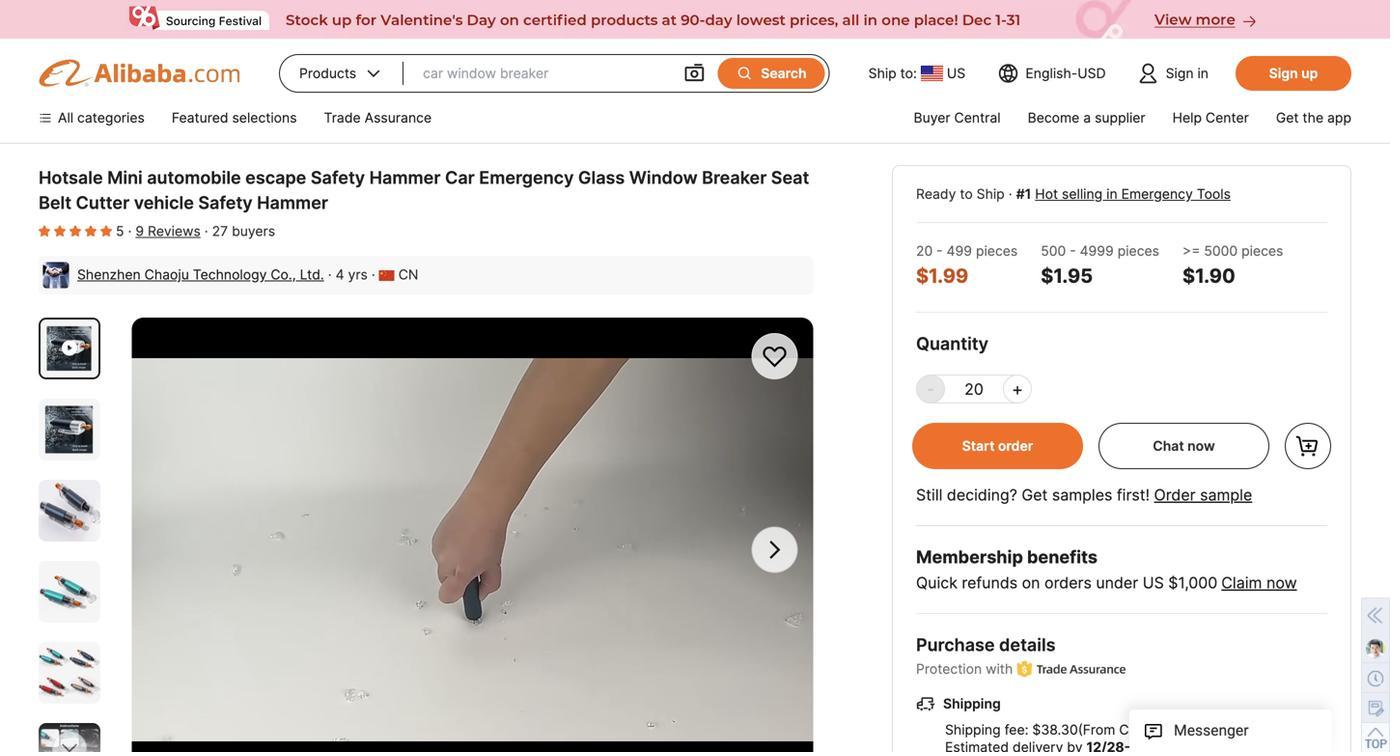 Task type: describe. For each thing, give the bounding box(es) containing it.
hotsale mini automobile escape safety hammer car emergency glass window breaker seat belt cutter vehicle safety hammer
[[39, 167, 810, 213]]

deciding?
[[947, 486, 1018, 505]]

reviews
[[148, 223, 201, 239]]

+
[[1012, 379, 1024, 400]]

ready
[[916, 186, 956, 202]]

- button
[[916, 375, 945, 404]]

under
[[1096, 574, 1139, 592]]

0 horizontal spatial safety
[[198, 192, 253, 213]]

still
[[916, 486, 943, 505]]

- inside - button
[[927, 379, 935, 400]]

1 horizontal spatial emergency
[[1122, 186, 1193, 202]]

us for benefits
[[1143, 574, 1164, 592]]

details
[[1000, 634, 1056, 656]]

sign for sign in
[[1166, 65, 1194, 82]]

start order
[[962, 438, 1034, 454]]

shipping fee: $38.30 ( from cn to us )
[[945, 722, 1184, 738]]

$1.99
[[916, 264, 969, 288]]

pieces inside >= 5000 pieces $1.90
[[1242, 243, 1284, 259]]

a
[[1084, 110, 1091, 126]]

featured
[[172, 110, 228, 126]]

categories
[[77, 110, 145, 126]]


[[364, 64, 383, 83]]

selling
[[1062, 186, 1103, 202]]

0 vertical spatial hammer
[[369, 167, 441, 188]]

all categories
[[58, 110, 145, 126]]

central
[[955, 110, 1001, 126]]

27 buyers
[[212, 223, 275, 239]]

9 reviews
[[136, 223, 201, 239]]

search
[[761, 65, 807, 82]]

hot selling in  emergency tools link
[[1036, 186, 1231, 202]]

1 vertical spatial cn
[[1120, 722, 1140, 738]]

window
[[629, 167, 698, 188]]

start order button
[[913, 423, 1083, 469]]

orders
[[1045, 574, 1092, 592]]

featured selections
[[172, 110, 297, 126]]

benefits
[[1027, 547, 1098, 568]]

with
[[986, 661, 1013, 677]]

emergency inside hotsale mini automobile escape safety hammer car emergency glass window breaker seat belt cutter vehicle safety hammer
[[479, 167, 574, 188]]

all
[[58, 110, 73, 126]]

buyer
[[914, 110, 951, 126]]

claim
[[1222, 574, 1263, 592]]

refunds
[[962, 574, 1018, 592]]

pieces for $1.95
[[1118, 243, 1160, 259]]

technology
[[193, 267, 267, 283]]

5000
[[1205, 243, 1238, 259]]

products 
[[299, 64, 383, 83]]

fee:
[[1005, 722, 1029, 738]]

4 yrs
[[336, 267, 368, 283]]

usd
[[1078, 65, 1106, 82]]

4
[[336, 267, 344, 283]]

>= 5000 pieces $1.90
[[1183, 243, 1284, 288]]

now inside membership benefits quick refunds on orders under us $1,000 claim now
[[1267, 574, 1297, 592]]

buyer central
[[914, 110, 1001, 126]]

0 horizontal spatial ship
[[869, 65, 897, 82]]

breaker
[[702, 167, 767, 188]]

from
[[1083, 722, 1116, 738]]

first!
[[1117, 486, 1150, 505]]

sign up
[[1269, 65, 1319, 82]]

1 horizontal spatial safety
[[311, 167, 365, 188]]


[[683, 62, 706, 85]]

0 vertical spatial get
[[1276, 110, 1299, 126]]

claim now link
[[1222, 574, 1297, 592]]

1 vertical spatial hammer
[[257, 192, 328, 213]]

samples
[[1052, 486, 1113, 505]]

cutter
[[76, 192, 130, 213]]

1 vertical spatial ship
[[977, 186, 1005, 202]]

ready to ship
[[916, 186, 1005, 202]]

sample
[[1200, 486, 1253, 505]]

get the app
[[1276, 110, 1352, 126]]

shenzhen
[[77, 267, 141, 283]]

chat now
[[1153, 438, 1216, 454]]

on
[[1022, 574, 1041, 592]]

sign in
[[1166, 65, 1209, 82]]

20
[[916, 243, 933, 259]]

center
[[1206, 110, 1249, 126]]

membership
[[916, 547, 1023, 568]]

purchase
[[916, 634, 995, 656]]

english-
[[1026, 65, 1078, 82]]

products
[[299, 65, 356, 82]]

order sample link
[[1155, 486, 1253, 505]]

still deciding? get samples first! order sample
[[916, 486, 1253, 505]]

yrs
[[348, 267, 368, 283]]

quick
[[916, 574, 958, 592]]

mini
[[107, 167, 143, 188]]



Task type: locate. For each thing, give the bounding box(es) containing it.
$1,000
[[1169, 574, 1218, 592]]

app
[[1328, 110, 1352, 126]]

0 vertical spatial shipping
[[943, 696, 1001, 712]]

9
[[136, 223, 144, 239]]


[[736, 64, 753, 82]]

favorite image
[[760, 342, 789, 371]]

$38.30
[[1033, 722, 1078, 738]]

favorites filling image
[[85, 223, 97, 239], [85, 223, 97, 239]]

cn right from
[[1120, 722, 1140, 738]]

sign for sign up
[[1269, 65, 1298, 82]]

0 vertical spatial now
[[1188, 438, 1216, 454]]

None text field
[[945, 380, 1003, 399]]

(
[[1078, 722, 1083, 738]]

hammer down escape
[[257, 192, 328, 213]]

chat now button
[[1153, 438, 1216, 454]]

0 horizontal spatial get
[[1022, 486, 1048, 505]]

0 horizontal spatial cn
[[399, 267, 419, 283]]

ship left #1
[[977, 186, 1005, 202]]

shipping for shipping
[[943, 696, 1001, 712]]

pieces right 499
[[976, 243, 1018, 259]]

help center
[[1173, 110, 1249, 126]]

- for $1.99
[[937, 243, 943, 259]]

- inside the 500 - 4999 pieces $1.95
[[1070, 243, 1076, 259]]

assurance
[[365, 110, 432, 126]]

-
[[937, 243, 943, 259], [1070, 243, 1076, 259], [927, 379, 935, 400]]

1 horizontal spatial now
[[1267, 574, 1297, 592]]

4999
[[1080, 243, 1114, 259]]

english-usd
[[1026, 65, 1106, 82]]

play fill image
[[62, 339, 77, 359]]

tools
[[1197, 186, 1231, 202]]

to:
[[901, 65, 917, 82]]

safety down trade
[[311, 167, 365, 188]]

shenzhen chaoju technology co., ltd. link
[[77, 267, 324, 283]]

buyers
[[232, 223, 275, 239]]

get left samples
[[1022, 486, 1048, 505]]

co.,
[[271, 267, 296, 283]]

help
[[1173, 110, 1202, 126]]

1 sign from the left
[[1166, 65, 1194, 82]]

2 sign from the left
[[1269, 65, 1298, 82]]

1 horizontal spatial to
[[1143, 722, 1156, 738]]

1 vertical spatial in
[[1107, 186, 1118, 202]]

us
[[947, 65, 966, 82], [1143, 574, 1164, 592], [1160, 722, 1179, 738]]

0 vertical spatial to
[[960, 186, 973, 202]]

to
[[960, 186, 973, 202], [1143, 722, 1156, 738]]

ship to:
[[869, 65, 917, 82]]

now
[[1188, 438, 1216, 454], [1267, 574, 1297, 592]]

1 horizontal spatial pieces
[[1118, 243, 1160, 259]]

us up buyer central
[[947, 65, 966, 82]]

shenzhen chaoju technology co., ltd.
[[77, 267, 324, 283]]

1 horizontal spatial in
[[1198, 65, 1209, 82]]

 search
[[736, 64, 807, 82]]

#1 hot selling in  emergency tools
[[1016, 186, 1231, 202]]

2 horizontal spatial pieces
[[1242, 243, 1284, 259]]

2 horizontal spatial -
[[1070, 243, 1076, 259]]

- inside "20 - 499 pieces $1.99"
[[937, 243, 943, 259]]

in right selling
[[1107, 186, 1118, 202]]

now right the chat
[[1188, 438, 1216, 454]]

chaoju
[[145, 267, 189, 283]]

quantity
[[916, 333, 989, 354]]

us right from
[[1160, 722, 1179, 738]]

membership benefits quick refunds on orders under us $1,000 claim now
[[916, 547, 1297, 592]]

become
[[1028, 110, 1080, 126]]

0 horizontal spatial sign
[[1166, 65, 1194, 82]]

3 pieces from the left
[[1242, 243, 1284, 259]]

1 vertical spatial now
[[1267, 574, 1297, 592]]

us for fee:
[[1160, 722, 1179, 738]]

1 horizontal spatial ship
[[977, 186, 1005, 202]]

get left the
[[1276, 110, 1299, 126]]

0 vertical spatial in
[[1198, 65, 1209, 82]]

emergency left tools
[[1122, 186, 1193, 202]]

ltd.
[[300, 267, 324, 283]]

1 vertical spatial us
[[1143, 574, 1164, 592]]

chat
[[1153, 438, 1185, 454]]

sign up help
[[1166, 65, 1194, 82]]

safety
[[311, 167, 365, 188], [198, 192, 253, 213]]

belt
[[39, 192, 71, 213]]

pieces right 5000
[[1242, 243, 1284, 259]]

pieces right the '4999'
[[1118, 243, 1160, 259]]

favorites filling image
[[39, 223, 50, 239], [39, 223, 50, 239], [54, 223, 66, 239], [54, 223, 66, 239], [70, 223, 81, 239], [70, 223, 81, 239], [100, 223, 112, 239], [100, 223, 112, 239]]

car
[[445, 167, 475, 188]]

selections
[[232, 110, 297, 126]]

hammer
[[369, 167, 441, 188], [257, 192, 328, 213]]

0 horizontal spatial pieces
[[976, 243, 1018, 259]]

now right claim
[[1267, 574, 1297, 592]]

sign
[[1166, 65, 1194, 82], [1269, 65, 1298, 82]]

shipping left fee:
[[945, 722, 1001, 738]]

safety up 27
[[198, 192, 253, 213]]

500 - 4999 pieces $1.95
[[1041, 243, 1160, 288]]

499
[[947, 243, 972, 259]]

0 horizontal spatial in
[[1107, 186, 1118, 202]]

ship
[[869, 65, 897, 82], [977, 186, 1005, 202]]

1 vertical spatial to
[[1143, 722, 1156, 738]]

0 vertical spatial cn
[[399, 267, 419, 283]]

500
[[1041, 243, 1066, 259]]

0 horizontal spatial emergency
[[479, 167, 574, 188]]

trade assurance
[[324, 110, 432, 126]]

ship left to:
[[869, 65, 897, 82]]

pieces inside the 500 - 4999 pieces $1.95
[[1118, 243, 1160, 259]]

- right 20
[[937, 243, 943, 259]]

arrow down image
[[62, 739, 77, 752]]

)
[[1179, 722, 1184, 738]]

in up help center
[[1198, 65, 1209, 82]]

shipping for shipping fee: $38.30 ( from cn to us )
[[945, 722, 1001, 738]]

become a supplier
[[1028, 110, 1146, 126]]

supplier
[[1095, 110, 1146, 126]]

to left )
[[1143, 722, 1156, 738]]

emergency right car
[[479, 167, 574, 188]]

- down quantity
[[927, 379, 935, 400]]

- for $1.95
[[1070, 243, 1076, 259]]

1 horizontal spatial hammer
[[369, 167, 441, 188]]

1 horizontal spatial sign
[[1269, 65, 1298, 82]]

right image
[[760, 536, 789, 565]]

to right ready
[[960, 186, 973, 202]]

$1.90
[[1183, 264, 1236, 288]]

pieces for $1.99
[[976, 243, 1018, 259]]

pieces
[[976, 243, 1018, 259], [1118, 243, 1160, 259], [1242, 243, 1284, 259]]

sign left up
[[1269, 65, 1298, 82]]

glass
[[578, 167, 625, 188]]

protection
[[916, 661, 982, 677]]

1 horizontal spatial get
[[1276, 110, 1299, 126]]

hot
[[1036, 186, 1058, 202]]

0 horizontal spatial -
[[927, 379, 935, 400]]

car window breaker text field
[[423, 56, 664, 91]]

1 vertical spatial shipping
[[945, 722, 1001, 738]]

2 vertical spatial us
[[1160, 722, 1179, 738]]

1 vertical spatial safety
[[198, 192, 253, 213]]

company logo image
[[42, 262, 70, 289]]

0 vertical spatial safety
[[311, 167, 365, 188]]

- right 500
[[1070, 243, 1076, 259]]

0 vertical spatial ship
[[869, 65, 897, 82]]

trade
[[324, 110, 361, 126]]

1 horizontal spatial cn
[[1120, 722, 1140, 738]]

0 vertical spatial us
[[947, 65, 966, 82]]

1 horizontal spatial -
[[937, 243, 943, 259]]

cn right yrs on the top left
[[399, 267, 419, 283]]

protection with
[[916, 661, 1013, 677]]

0 horizontal spatial now
[[1188, 438, 1216, 454]]

2 pieces from the left
[[1118, 243, 1160, 259]]

0 horizontal spatial hammer
[[257, 192, 328, 213]]

purchase details
[[916, 634, 1056, 656]]

vehicle
[[134, 192, 194, 213]]

1 vertical spatial get
[[1022, 486, 1048, 505]]

seat
[[771, 167, 810, 188]]

start
[[962, 438, 995, 454]]

#1
[[1016, 186, 1032, 202]]

us inside membership benefits quick refunds on orders under us $1,000 claim now
[[1143, 574, 1164, 592]]

5
[[116, 223, 124, 239]]

pieces inside "20 - 499 pieces $1.99"
[[976, 243, 1018, 259]]

1 pieces from the left
[[976, 243, 1018, 259]]

0 horizontal spatial to
[[960, 186, 973, 202]]

shipping down protection with in the bottom right of the page
[[943, 696, 1001, 712]]

hammer left car
[[369, 167, 441, 188]]

$1.95
[[1041, 264, 1093, 288]]

order
[[1155, 486, 1196, 505]]

27
[[212, 223, 228, 239]]

us right under
[[1143, 574, 1164, 592]]

hotsale
[[39, 167, 103, 188]]

order
[[998, 438, 1034, 454]]



Task type: vqa. For each thing, say whether or not it's contained in the screenshot.
On-
no



